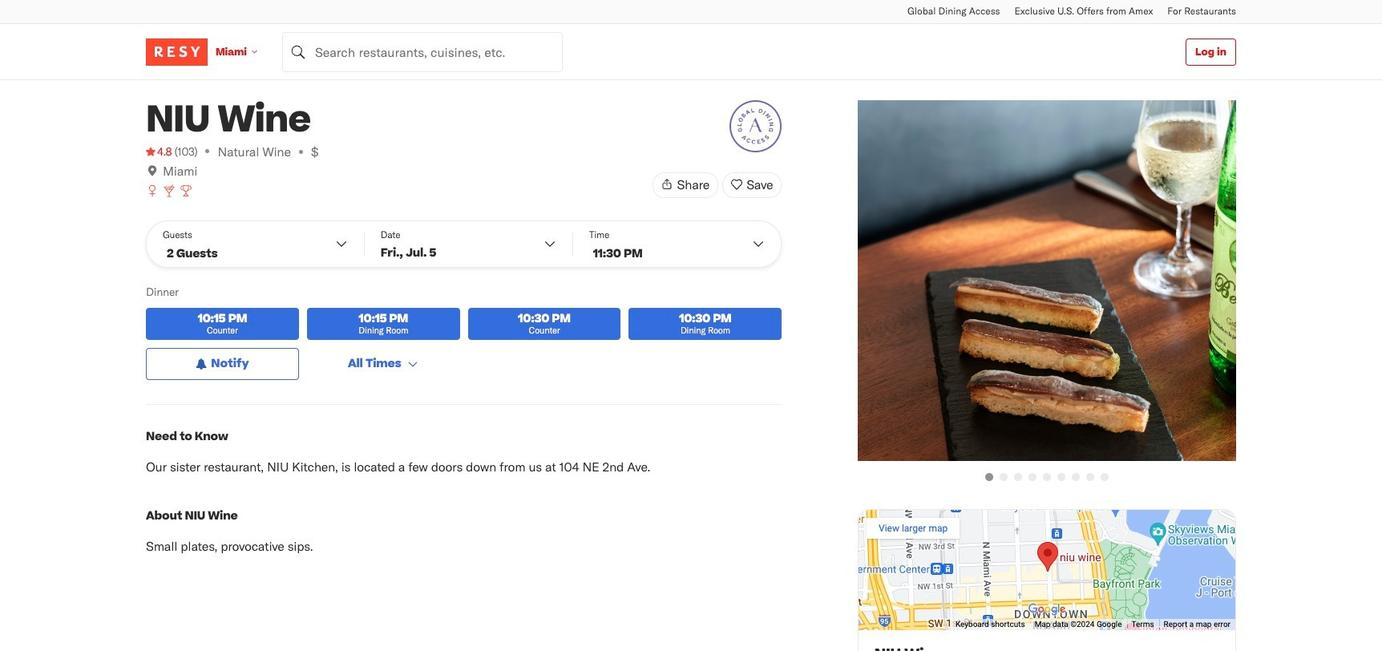 Task type: locate. For each thing, give the bounding box(es) containing it.
None field
[[282, 32, 563, 72]]



Task type: describe. For each thing, give the bounding box(es) containing it.
Search restaurants, cuisines, etc. text field
[[282, 32, 563, 72]]

4.8 out of 5 stars image
[[146, 144, 172, 160]]



Task type: vqa. For each thing, say whether or not it's contained in the screenshot.
Search restaurants, cuisines, etc. 'text field' at the top of the page
yes



